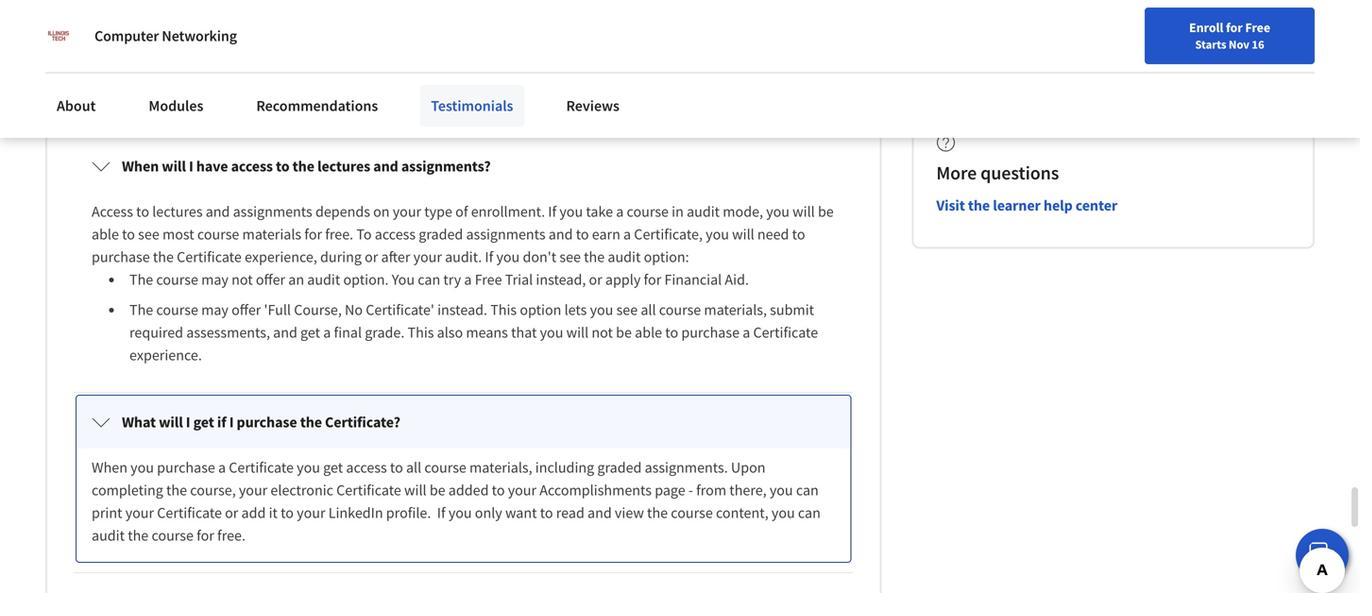 Task type: describe. For each thing, give the bounding box(es) containing it.
materials
[[242, 225, 302, 244]]

the down completing
[[128, 527, 149, 545]]

grade.
[[365, 323, 405, 342]]

the left course,
[[166, 481, 187, 500]]

and up don't
[[549, 225, 573, 244]]

lectures inside when will i have access to the lectures and assignments? dropdown button
[[318, 157, 371, 176]]

recommendations link
[[245, 85, 390, 127]]

see inside the course may offer 'full course, no certificate' instead. this option lets you see all course materials, submit required assessments, and get a final grade. this also means that you will not be able to purchase a certificate experience.
[[617, 301, 638, 320]]

all inside when you purchase a certificate you get access to all course materials, including graded assignments. upon completing the course, your electronic certificate will be added to your accomplishments page - from there, you can print your certificate or add it to your linkedin profile.  if you only want to read and view the course content, you can audit the course for free.
[[406, 458, 422, 477]]

reviews link
[[555, 85, 631, 127]]

2 vertical spatial can
[[799, 504, 821, 523]]

your down electronic
[[297, 504, 326, 523]]

find
[[836, 60, 860, 77]]

to down access
[[122, 225, 135, 244]]

find your new career link
[[826, 57, 964, 80]]

a inside when you purchase a certificate you get access to all course materials, including graded assignments. upon completing the course, your electronic certificate will be added to your accomplishments page - from there, you can print your certificate or add it to your linkedin profile.  if you only want to read and view the course content, you can audit the course for free.
[[218, 458, 226, 477]]

get inside the course may offer 'full course, no certificate' instead. this option lets you see all course materials, submit required assessments, and get a final grade. this also means that you will not be able to purchase a certificate experience.
[[301, 323, 320, 342]]

upon
[[731, 458, 766, 477]]

instead.
[[438, 301, 488, 320]]

to right it
[[281, 504, 294, 523]]

if
[[217, 413, 226, 432]]

you
[[392, 270, 415, 289]]

may for not
[[201, 270, 229, 289]]

added
[[449, 481, 489, 500]]

may for offer
[[201, 301, 229, 320]]

a down aid.
[[743, 323, 751, 342]]

1 horizontal spatial see
[[560, 248, 581, 267]]

i for have
[[189, 157, 193, 176]]

your up the course may not offer an audit option. you can try a free trial instead, or apply for financial aid.
[[414, 248, 442, 267]]

testimonials
[[431, 96, 514, 115]]

when will i have access to the lectures and assignments?
[[122, 157, 491, 176]]

add
[[242, 504, 266, 523]]

an
[[289, 270, 304, 289]]

the right the visit
[[969, 196, 991, 215]]

enroll for free starts nov 16
[[1190, 19, 1271, 52]]

your up want
[[508, 481, 537, 500]]

experience,
[[245, 248, 317, 267]]

enroll
[[1190, 19, 1224, 36]]

nov
[[1229, 37, 1250, 52]]

frequently asked questions
[[45, 45, 355, 78]]

including
[[536, 458, 595, 477]]

chat with us image
[[1308, 541, 1338, 571]]

electronic
[[271, 481, 334, 500]]

be inside when you purchase a certificate you get access to all course materials, including graded assignments. upon completing the course, your electronic certificate will be added to your accomplishments page - from there, you can print your certificate or add it to your linkedin profile.  if you only want to read and view the course content, you can audit the course for free.
[[430, 481, 446, 500]]

more
[[937, 161, 977, 185]]

your inside 'link'
[[863, 60, 888, 77]]

and down have
[[206, 202, 230, 221]]

computer
[[95, 26, 159, 45]]

show notifications image
[[1160, 61, 1182, 84]]

0 horizontal spatial not
[[232, 270, 253, 289]]

get inside dropdown button
[[193, 413, 214, 432]]

will down mode,
[[733, 225, 755, 244]]

certificate,
[[634, 225, 703, 244]]

materials, inside when you purchase a certificate you get access to all course materials, including graded assignments. upon completing the course, your electronic certificate will be added to your accomplishments page - from there, you can print your certificate or add it to your linkedin profile.  if you only want to read and view the course content, you can audit the course for free.
[[470, 458, 533, 477]]

you up trial
[[497, 248, 520, 267]]

certificate?
[[325, 413, 401, 432]]

starts
[[1196, 37, 1227, 52]]

the course may offer 'full course, no certificate' instead. this option lets you see all course materials, submit required assessments, and get a final grade. this also means that you will not be able to purchase a certificate experience.
[[129, 301, 822, 365]]

mode,
[[723, 202, 764, 221]]

don't
[[523, 248, 557, 267]]

the for the course may not offer an audit option. you can try a free trial instead, or apply for financial aid.
[[129, 270, 153, 289]]

1 vertical spatial assignments
[[466, 225, 546, 244]]

certificate'
[[366, 301, 435, 320]]

english button
[[1018, 38, 1132, 99]]

to up the profile.
[[390, 458, 403, 477]]

new
[[890, 60, 915, 77]]

financial
[[665, 270, 722, 289]]

course,
[[190, 481, 236, 500]]

try
[[444, 270, 461, 289]]

i for get
[[186, 413, 190, 432]]

will inside the what will i get if i purchase the certificate? dropdown button
[[159, 413, 183, 432]]

earn
[[592, 225, 621, 244]]

you down added
[[449, 504, 472, 523]]

about link
[[45, 85, 107, 127]]

you up electronic
[[297, 458, 320, 477]]

to inside dropdown button
[[276, 157, 290, 176]]

visit the learner help center link
[[937, 196, 1118, 215]]

a right earn
[[624, 225, 631, 244]]

from
[[697, 481, 727, 500]]

completing
[[92, 481, 163, 500]]

for inside when you purchase a certificate you get access to all course materials, including graded assignments. upon completing the course, your electronic certificate will be added to your accomplishments page - from there, you can print your certificate or add it to your linkedin profile.  if you only want to read and view the course content, you can audit the course for free.
[[197, 527, 214, 545]]

course up added
[[425, 458, 467, 477]]

you right content,
[[772, 504, 795, 523]]

course down financial
[[659, 301, 701, 320]]

for inside enroll for free starts nov 16
[[1227, 19, 1243, 36]]

offer inside the course may offer 'full course, no certificate' instead. this option lets you see all course materials, submit required assessments, and get a final grade. this also means that you will not be able to purchase a certificate experience.
[[232, 301, 261, 320]]

you right lets
[[590, 301, 614, 320]]

assessments,
[[186, 323, 270, 342]]

also
[[437, 323, 463, 342]]

0 vertical spatial this
[[491, 301, 517, 320]]

the down earn
[[584, 248, 605, 267]]

certificate up linkedin
[[337, 481, 402, 500]]

accomplishments
[[540, 481, 652, 500]]

your down completing
[[125, 504, 154, 523]]

modules
[[149, 96, 204, 115]]

access
[[92, 202, 133, 221]]

content,
[[716, 504, 769, 523]]

a right take
[[616, 202, 624, 221]]

trial
[[505, 270, 533, 289]]

1 vertical spatial if
[[485, 248, 494, 267]]

career
[[918, 60, 954, 77]]

reviews
[[567, 96, 620, 115]]

able inside access to lectures and assignments depends on your type of enrollment. if you take a course in audit mode, you will be able to see most course materials for free. to access graded assignments and to earn a certificate, you will need to purchase the certificate experience, during or after your audit. if you don't see the audit option:
[[92, 225, 119, 244]]

the inside the what will i get if i purchase the certificate? dropdown button
[[300, 413, 322, 432]]

you up completing
[[131, 458, 154, 477]]

16
[[1253, 37, 1265, 52]]

your right on
[[393, 202, 422, 221]]

it
[[269, 504, 278, 523]]

a right 'try' at the left of the page
[[464, 270, 472, 289]]

instead,
[[536, 270, 586, 289]]

i right if
[[229, 413, 234, 432]]

you up need
[[767, 202, 790, 221]]

help
[[1044, 196, 1073, 215]]

and inside when you purchase a certificate you get access to all course materials, including graded assignments. upon completing the course, your electronic certificate will be added to your accomplishments page - from there, you can print your certificate or add it to your linkedin profile.  if you only want to read and view the course content, you can audit the course for free.
[[588, 504, 612, 523]]

about
[[57, 96, 96, 115]]

and inside dropdown button
[[374, 157, 399, 176]]

audit right in
[[687, 202, 720, 221]]

asked
[[173, 45, 239, 78]]

what
[[122, 413, 156, 432]]

your up add
[[239, 481, 268, 500]]

center
[[1076, 196, 1118, 215]]

of
[[456, 202, 468, 221]]

assignments?
[[401, 157, 491, 176]]

1 horizontal spatial questions
[[981, 161, 1060, 185]]

audit.
[[445, 248, 482, 267]]

required
[[129, 323, 183, 342]]

when you purchase a certificate you get access to all course materials, including graded assignments. upon completing the course, your electronic certificate will be added to your accomplishments page - from there, you can print your certificate or add it to your linkedin profile.  if you only want to read and view the course content, you can audit the course for free.
[[92, 458, 824, 545]]

aid.
[[725, 270, 749, 289]]

need
[[758, 225, 790, 244]]

to right access
[[136, 202, 149, 221]]

more questions
[[937, 161, 1060, 185]]

access inside access to lectures and assignments depends on your type of enrollment. if you take a course in audit mode, you will be able to see most course materials for free. to access graded assignments and to earn a certificate, you will need to purchase the certificate experience, during or after your audit. if you don't see the audit option:
[[375, 225, 416, 244]]

coursera image
[[23, 53, 143, 83]]

0 horizontal spatial assignments
[[233, 202, 313, 221]]

audit inside when you purchase a certificate you get access to all course materials, including graded assignments. upon completing the course, your electronic certificate will be added to your accomplishments page - from there, you can print your certificate or add it to your linkedin profile.  if you only want to read and view the course content, you can audit the course for free.
[[92, 527, 125, 545]]

what will i get if i purchase the certificate? button
[[77, 396, 851, 449]]

if inside when you purchase a certificate you get access to all course materials, including graded assignments. upon completing the course, your electronic certificate will be added to your accomplishments page - from there, you can print your certificate or add it to your linkedin profile.  if you only want to read and view the course content, you can audit the course for free.
[[437, 504, 446, 523]]

the course may not offer an audit option. you can try a free trial instead, or apply for financial aid.
[[129, 270, 749, 289]]

or inside access to lectures and assignments depends on your type of enrollment. if you take a course in audit mode, you will be able to see most course materials for free. to access graded assignments and to earn a certificate, you will need to purchase the certificate experience, during or after your audit. if you don't see the audit option:
[[365, 248, 378, 267]]

audit up apply
[[608, 248, 641, 267]]

the inside when will i have access to the lectures and assignments? dropdown button
[[293, 157, 315, 176]]

on
[[373, 202, 390, 221]]

all inside the course may offer 'full course, no certificate' instead. this option lets you see all course materials, submit required assessments, and get a final grade. this also means that you will not be able to purchase a certificate experience.
[[641, 301, 656, 320]]

what will i get if i purchase the certificate?
[[122, 413, 401, 432]]

certificate down course,
[[157, 504, 222, 523]]

for inside access to lectures and assignments depends on your type of enrollment. if you take a course in audit mode, you will be able to see most course materials for free. to access graded assignments and to earn a certificate, you will need to purchase the certificate experience, during or after your audit. if you don't see the audit option:
[[305, 225, 322, 244]]

2 horizontal spatial or
[[589, 270, 603, 289]]

find your new career
[[836, 60, 954, 77]]

option
[[520, 301, 562, 320]]

course left in
[[627, 202, 669, 221]]

view
[[615, 504, 644, 523]]

purchase inside the course may offer 'full course, no certificate' instead. this option lets you see all course materials, submit required assessments, and get a final grade. this also means that you will not be able to purchase a certificate experience.
[[682, 323, 740, 342]]

when for when will i have access to the lectures and assignments?
[[122, 157, 159, 176]]



Task type: locate. For each thing, give the bounding box(es) containing it.
or inside when you purchase a certificate you get access to all course materials, including graded assignments. upon completing the course, your electronic certificate will be added to your accomplishments page - from there, you can print your certificate or add it to your linkedin profile.  if you only want to read and view the course content, you can audit the course for free.
[[225, 504, 239, 523]]

get inside when you purchase a certificate you get access to all course materials, including graded assignments. upon completing the course, your electronic certificate will be added to your accomplishments page - from there, you can print your certificate or add it to your linkedin profile.  if you only want to read and view the course content, you can audit the course for free.
[[323, 458, 343, 477]]

purchase right if
[[237, 413, 297, 432]]

1 horizontal spatial get
[[301, 323, 320, 342]]

be down apply
[[616, 323, 632, 342]]

experience.
[[129, 346, 202, 365]]

this left "also" at the bottom of the page
[[408, 323, 434, 342]]

apply
[[606, 270, 641, 289]]

get up electronic
[[323, 458, 343, 477]]

computer networking
[[95, 26, 237, 45]]

assignments down the enrollment.
[[466, 225, 546, 244]]

1 vertical spatial this
[[408, 323, 434, 342]]

0 horizontal spatial able
[[92, 225, 119, 244]]

read
[[556, 504, 585, 523]]

see
[[138, 225, 159, 244], [560, 248, 581, 267], [617, 301, 638, 320]]

the
[[129, 270, 153, 289], [129, 301, 153, 320]]

the down most
[[153, 248, 174, 267]]

course down course,
[[152, 527, 194, 545]]

materials, inside the course may offer 'full course, no certificate' instead. this option lets you see all course materials, submit required assessments, and get a final grade. this also means that you will not be able to purchase a certificate experience.
[[704, 301, 767, 320]]

0 horizontal spatial see
[[138, 225, 159, 244]]

the down page
[[647, 504, 668, 523]]

when up access
[[122, 157, 159, 176]]

0 vertical spatial or
[[365, 248, 378, 267]]

access down certificate?
[[346, 458, 387, 477]]

0 vertical spatial access
[[231, 157, 273, 176]]

graded inside access to lectures and assignments depends on your type of enrollment. if you take a course in audit mode, you will be able to see most course materials for free. to access graded assignments and to earn a certificate, you will need to purchase the certificate experience, during or after your audit. if you don't see the audit option:
[[419, 225, 463, 244]]

course up required
[[156, 301, 198, 320]]

testimonials link
[[420, 85, 525, 127]]

the inside the course may offer 'full course, no certificate' instead. this option lets you see all course materials, submit required assessments, and get a final grade. this also means that you will not be able to purchase a certificate experience.
[[129, 301, 153, 320]]

assignments up materials
[[233, 202, 313, 221]]

1 vertical spatial all
[[406, 458, 422, 477]]

i left if
[[186, 413, 190, 432]]

free. inside when you purchase a certificate you get access to all course materials, including graded assignments. upon completing the course, your electronic certificate will be added to your accomplishments page - from there, you can print your certificate or add it to your linkedin profile.  if you only want to read and view the course content, you can audit the course for free.
[[217, 527, 246, 545]]

lectures
[[318, 157, 371, 176], [152, 202, 203, 221]]

1 vertical spatial see
[[560, 248, 581, 267]]

0 vertical spatial when
[[122, 157, 159, 176]]

when inside when you purchase a certificate you get access to all course materials, including graded assignments. upon completing the course, your electronic certificate will be added to your accomplishments page - from there, you can print your certificate or add it to your linkedin profile.  if you only want to read and view the course content, you can audit the course for free.
[[92, 458, 128, 477]]

you right there,
[[770, 481, 794, 500]]

certificate
[[177, 248, 242, 267], [754, 323, 819, 342], [229, 458, 294, 477], [337, 481, 402, 500], [157, 504, 222, 523]]

access inside dropdown button
[[231, 157, 273, 176]]

materials,
[[704, 301, 767, 320], [470, 458, 533, 477]]

print
[[92, 504, 122, 523]]

1 vertical spatial access
[[375, 225, 416, 244]]

linkedin
[[329, 504, 383, 523]]

can left 'try' at the left of the page
[[418, 270, 441, 289]]

access inside when you purchase a certificate you get access to all course materials, including graded assignments. upon completing the course, your electronic certificate will be added to your accomplishments page - from there, you can print your certificate or add it to your linkedin profile.  if you only want to read and view the course content, you can audit the course for free.
[[346, 458, 387, 477]]

a up course,
[[218, 458, 226, 477]]

the down recommendations
[[293, 157, 315, 176]]

purchase up course,
[[157, 458, 215, 477]]

will inside when you purchase a certificate you get access to all course materials, including graded assignments. upon completing the course, your electronic certificate will be added to your accomplishments page - from there, you can print your certificate or add it to your linkedin profile.  if you only want to read and view the course content, you can audit the course for free.
[[405, 481, 427, 500]]

0 vertical spatial all
[[641, 301, 656, 320]]

for up "nov" on the top right of the page
[[1227, 19, 1243, 36]]

1 horizontal spatial able
[[635, 323, 663, 342]]

1 vertical spatial not
[[592, 323, 613, 342]]

'full
[[264, 301, 291, 320]]

for up during
[[305, 225, 322, 244]]

course down most
[[156, 270, 198, 289]]

and down ''full'
[[273, 323, 298, 342]]

graded inside when you purchase a certificate you get access to all course materials, including graded assignments. upon completing the course, your electronic certificate will be added to your accomplishments page - from there, you can print your certificate or add it to your linkedin profile.  if you only want to read and view the course content, you can audit the course for free.
[[598, 458, 642, 477]]

audit right the "an"
[[307, 270, 340, 289]]

1 vertical spatial or
[[589, 270, 603, 289]]

1 vertical spatial free.
[[217, 527, 246, 545]]

1 vertical spatial free
[[475, 270, 502, 289]]

page
[[655, 481, 686, 500]]

recommendations
[[256, 96, 378, 115]]

the left certificate?
[[300, 413, 322, 432]]

will inside when will i have access to the lectures and assignments? dropdown button
[[162, 157, 186, 176]]

to up the only
[[492, 481, 505, 500]]

1 vertical spatial questions
[[981, 161, 1060, 185]]

1 vertical spatial graded
[[598, 458, 642, 477]]

have
[[196, 157, 228, 176]]

to down financial
[[666, 323, 679, 342]]

1 horizontal spatial not
[[592, 323, 613, 342]]

audit down print
[[92, 527, 125, 545]]

0 horizontal spatial be
[[430, 481, 446, 500]]

able down apply
[[635, 323, 663, 342]]

1 horizontal spatial graded
[[598, 458, 642, 477]]

2 vertical spatial be
[[430, 481, 446, 500]]

lectures inside access to lectures and assignments depends on your type of enrollment. if you take a course in audit mode, you will be able to see most course materials for free. to access graded assignments and to earn a certificate, you will need to purchase the certificate experience, during or after your audit. if you don't see the audit option:
[[152, 202, 203, 221]]

most
[[163, 225, 194, 244]]

can right content,
[[799, 504, 821, 523]]

certificate down most
[[177, 248, 242, 267]]

0 horizontal spatial all
[[406, 458, 422, 477]]

can
[[418, 270, 441, 289], [797, 481, 819, 500], [799, 504, 821, 523]]

purchase inside dropdown button
[[237, 413, 297, 432]]

purchase
[[92, 248, 150, 267], [682, 323, 740, 342], [237, 413, 297, 432], [157, 458, 215, 477]]

means
[[466, 323, 508, 342]]

2 horizontal spatial see
[[617, 301, 638, 320]]

you left take
[[560, 202, 583, 221]]

modules link
[[137, 85, 215, 127]]

0 horizontal spatial free.
[[217, 527, 246, 545]]

certificate down "submit"
[[754, 323, 819, 342]]

learner
[[993, 196, 1041, 215]]

lectures up depends
[[318, 157, 371, 176]]

0 vertical spatial get
[[301, 323, 320, 342]]

2 horizontal spatial be
[[818, 202, 834, 221]]

1 horizontal spatial or
[[365, 248, 378, 267]]

assignments
[[233, 202, 313, 221], [466, 225, 546, 244]]

certificate inside access to lectures and assignments depends on your type of enrollment. if you take a course in audit mode, you will be able to see most course materials for free. to access graded assignments and to earn a certificate, you will need to purchase the certificate experience, during or after your audit. if you don't see the audit option:
[[177, 248, 242, 267]]

1 horizontal spatial if
[[485, 248, 494, 267]]

free left trial
[[475, 270, 502, 289]]

certificate inside the course may offer 'full course, no certificate' instead. this option lets you see all course materials, submit required assessments, and get a final grade. this also means that you will not be able to purchase a certificate experience.
[[754, 323, 819, 342]]

lets
[[565, 301, 587, 320]]

materials, down aid.
[[704, 301, 767, 320]]

purchase inside when you purchase a certificate you get access to all course materials, including graded assignments. upon completing the course, your electronic certificate will be added to your accomplishments page - from there, you can print your certificate or add it to your linkedin profile.  if you only want to read and view the course content, you can audit the course for free.
[[157, 458, 215, 477]]

for down option:
[[644, 270, 662, 289]]

-
[[689, 481, 694, 500]]

materials, up added
[[470, 458, 533, 477]]

access to lectures and assignments depends on your type of enrollment. if you take a course in audit mode, you will be able to see most course materials for free. to access graded assignments and to earn a certificate, you will need to purchase the certificate experience, during or after your audit. if you don't see the audit option:
[[92, 202, 837, 267]]

shopping cart: 1 item image
[[973, 52, 1009, 82]]

all up the profile.
[[406, 458, 422, 477]]

0 vertical spatial questions
[[245, 45, 355, 78]]

will right mode,
[[793, 202, 815, 221]]

no
[[345, 301, 363, 320]]

to inside the course may offer 'full course, no certificate' instead. this option lets you see all course materials, submit required assessments, and get a final grade. this also means that you will not be able to purchase a certificate experience.
[[666, 323, 679, 342]]

0 horizontal spatial lectures
[[152, 202, 203, 221]]

able inside the course may offer 'full course, no certificate' instead. this option lets you see all course materials, submit required assessments, and get a final grade. this also means that you will not be able to purchase a certificate experience.
[[635, 323, 663, 342]]

will right "what"
[[159, 413, 183, 432]]

0 horizontal spatial materials,
[[470, 458, 533, 477]]

may inside the course may offer 'full course, no certificate' instead. this option lets you see all course materials, submit required assessments, and get a final grade. this also means that you will not be able to purchase a certificate experience.
[[201, 301, 229, 320]]

list
[[70, 133, 858, 594]]

graded down type
[[419, 225, 463, 244]]

1 vertical spatial able
[[635, 323, 663, 342]]

offer up "assessments,"
[[232, 301, 261, 320]]

see down apply
[[617, 301, 638, 320]]

questions up recommendations link
[[245, 45, 355, 78]]

0 vertical spatial see
[[138, 225, 159, 244]]

2 vertical spatial if
[[437, 504, 446, 523]]

1 vertical spatial be
[[616, 323, 632, 342]]

questions
[[245, 45, 355, 78], [981, 161, 1060, 185]]

assignments.
[[645, 458, 728, 477]]

be
[[818, 202, 834, 221], [616, 323, 632, 342], [430, 481, 446, 500]]

to left earn
[[576, 225, 589, 244]]

1 horizontal spatial all
[[641, 301, 656, 320]]

1 may from the top
[[201, 270, 229, 289]]

to left read
[[540, 504, 553, 523]]

0 vertical spatial able
[[92, 225, 119, 244]]

1 horizontal spatial lectures
[[318, 157, 371, 176]]

lectures up most
[[152, 202, 203, 221]]

1 vertical spatial lectures
[[152, 202, 203, 221]]

graded up accomplishments on the left bottom
[[598, 458, 642, 477]]

visit
[[937, 196, 966, 215]]

list containing when will i have access to the lectures and assignments?
[[70, 133, 858, 594]]

0 horizontal spatial or
[[225, 504, 239, 523]]

not inside the course may offer 'full course, no certificate' instead. this option lets you see all course materials, submit required assessments, and get a final grade. this also means that you will not be able to purchase a certificate experience.
[[592, 323, 613, 342]]

you down option
[[540, 323, 564, 342]]

networking
[[162, 26, 237, 45]]

you down mode,
[[706, 225, 730, 244]]

your right find
[[863, 60, 888, 77]]

or up "option."
[[365, 248, 378, 267]]

and inside the course may offer 'full course, no certificate' instead. this option lets you see all course materials, submit required assessments, and get a final grade. this also means that you will not be able to purchase a certificate experience.
[[273, 323, 298, 342]]

1 vertical spatial get
[[193, 413, 214, 432]]

0 vertical spatial free.
[[325, 225, 354, 244]]

0 vertical spatial can
[[418, 270, 441, 289]]

illinois tech image
[[45, 23, 72, 49]]

2 vertical spatial or
[[225, 504, 239, 523]]

free inside enroll for free starts nov 16
[[1246, 19, 1271, 36]]

0 horizontal spatial this
[[408, 323, 434, 342]]

if right the enrollment.
[[548, 202, 557, 221]]

may
[[201, 270, 229, 289], [201, 301, 229, 320]]

to
[[276, 157, 290, 176], [136, 202, 149, 221], [122, 225, 135, 244], [576, 225, 589, 244], [793, 225, 806, 244], [666, 323, 679, 342], [390, 458, 403, 477], [492, 481, 505, 500], [281, 504, 294, 523], [540, 504, 553, 523]]

questions up learner
[[981, 161, 1060, 185]]

final
[[334, 323, 362, 342]]

be right mode,
[[818, 202, 834, 221]]

to right need
[[793, 225, 806, 244]]

the
[[293, 157, 315, 176], [969, 196, 991, 215], [153, 248, 174, 267], [584, 248, 605, 267], [300, 413, 322, 432], [166, 481, 187, 500], [647, 504, 668, 523], [128, 527, 149, 545]]

when inside when will i have access to the lectures and assignments? dropdown button
[[122, 157, 159, 176]]

depends
[[316, 202, 370, 221]]

purchase down access
[[92, 248, 150, 267]]

in
[[672, 202, 684, 221]]

2 vertical spatial access
[[346, 458, 387, 477]]

or left apply
[[589, 270, 603, 289]]

offer down experience,
[[256, 270, 285, 289]]

be left added
[[430, 481, 446, 500]]

option:
[[644, 248, 690, 267]]

1 horizontal spatial assignments
[[466, 225, 546, 244]]

1 vertical spatial can
[[797, 481, 819, 500]]

0 horizontal spatial graded
[[419, 225, 463, 244]]

get
[[301, 323, 320, 342], [193, 413, 214, 432], [323, 458, 343, 477]]

course down -
[[671, 504, 713, 523]]

a left final
[[323, 323, 331, 342]]

be inside the course may offer 'full course, no certificate' instead. this option lets you see all course materials, submit required assessments, and get a final grade. this also means that you will not be able to purchase a certificate experience.
[[616, 323, 632, 342]]

enrollment.
[[471, 202, 545, 221]]

2 may from the top
[[201, 301, 229, 320]]

1 horizontal spatial materials,
[[704, 301, 767, 320]]

course right most
[[197, 225, 239, 244]]

not down apply
[[592, 323, 613, 342]]

2 horizontal spatial if
[[548, 202, 557, 221]]

a
[[616, 202, 624, 221], [624, 225, 631, 244], [464, 270, 472, 289], [323, 323, 331, 342], [743, 323, 751, 342], [218, 458, 226, 477]]

0 vertical spatial graded
[[419, 225, 463, 244]]

0 vertical spatial assignments
[[233, 202, 313, 221]]

take
[[586, 202, 613, 221]]

1 vertical spatial the
[[129, 301, 153, 320]]

0 vertical spatial if
[[548, 202, 557, 221]]

certificate down 'what will i get if i purchase the certificate?'
[[229, 458, 294, 477]]

submit
[[770, 301, 815, 320]]

1 horizontal spatial free
[[1246, 19, 1271, 36]]

free. inside access to lectures and assignments depends on your type of enrollment. if you take a course in audit mode, you will be able to see most course materials for free. to access graded assignments and to earn a certificate, you will need to purchase the certificate experience, during or after your audit. if you don't see the audit option:
[[325, 225, 354, 244]]

will left have
[[162, 157, 186, 176]]

2 vertical spatial see
[[617, 301, 638, 320]]

audit
[[687, 202, 720, 221], [608, 248, 641, 267], [307, 270, 340, 289], [92, 527, 125, 545]]

0 vertical spatial the
[[129, 270, 153, 289]]

want
[[506, 504, 537, 523]]

not
[[232, 270, 253, 289], [592, 323, 613, 342]]

able down access
[[92, 225, 119, 244]]

1 vertical spatial materials,
[[470, 458, 533, 477]]

0 horizontal spatial get
[[193, 413, 214, 432]]

english
[[1052, 59, 1098, 78]]

when up completing
[[92, 458, 128, 477]]

when will i have access to the lectures and assignments? button
[[77, 140, 851, 193]]

profile.
[[386, 504, 431, 523]]

None search field
[[269, 50, 581, 87]]

you
[[560, 202, 583, 221], [767, 202, 790, 221], [706, 225, 730, 244], [497, 248, 520, 267], [590, 301, 614, 320], [540, 323, 564, 342], [131, 458, 154, 477], [297, 458, 320, 477], [770, 481, 794, 500], [449, 504, 472, 523], [772, 504, 795, 523]]

course
[[627, 202, 669, 221], [197, 225, 239, 244], [156, 270, 198, 289], [156, 301, 198, 320], [659, 301, 701, 320], [425, 458, 467, 477], [671, 504, 713, 523], [152, 527, 194, 545]]

visit the learner help center
[[937, 196, 1118, 215]]

0 vertical spatial free
[[1246, 19, 1271, 36]]

2 horizontal spatial get
[[323, 458, 343, 477]]

0 horizontal spatial if
[[437, 504, 446, 523]]

purchase down financial
[[682, 323, 740, 342]]

purchase inside access to lectures and assignments depends on your type of enrollment. if you take a course in audit mode, you will be able to see most course materials for free. to access graded assignments and to earn a certificate, you will need to purchase the certificate experience, during or after your audit. if you don't see the audit option:
[[92, 248, 150, 267]]

will down lets
[[567, 323, 589, 342]]

list item
[[74, 574, 854, 594]]

free. up during
[[325, 225, 354, 244]]

if right audit.
[[485, 248, 494, 267]]

0 vertical spatial may
[[201, 270, 229, 289]]

0 horizontal spatial questions
[[245, 45, 355, 78]]

banner navigation
[[15, 0, 532, 38]]

i left have
[[189, 157, 193, 176]]

2 the from the top
[[129, 301, 153, 320]]

the for the course may offer 'full course, no certificate' instead. this option lets you see all course materials, submit required assessments, and get a final grade. this also means that you will not be able to purchase a certificate experience.
[[129, 301, 153, 320]]

type
[[425, 202, 453, 221]]

1 horizontal spatial this
[[491, 301, 517, 320]]

0 horizontal spatial free
[[475, 270, 502, 289]]

1 horizontal spatial be
[[616, 323, 632, 342]]

will inside the course may offer 'full course, no certificate' instead. this option lets you see all course materials, submit required assessments, and get a final grade. this also means that you will not be able to purchase a certificate experience.
[[567, 323, 589, 342]]

free up 16
[[1246, 19, 1271, 36]]

2 vertical spatial get
[[323, 458, 343, 477]]

1 horizontal spatial free.
[[325, 225, 354, 244]]

be inside access to lectures and assignments depends on your type of enrollment. if you take a course in audit mode, you will be able to see most course materials for free. to access graded assignments and to earn a certificate, you will need to purchase the certificate experience, during or after your audit. if you don't see the audit option:
[[818, 202, 834, 221]]

0 vertical spatial offer
[[256, 270, 285, 289]]

that
[[511, 323, 537, 342]]

access right have
[[231, 157, 273, 176]]

0 vertical spatial not
[[232, 270, 253, 289]]

1 vertical spatial may
[[201, 301, 229, 320]]

when for when you purchase a certificate you get access to all course materials, including graded assignments. upon completing the course, your electronic certificate will be added to your accomplishments page - from there, you can print your certificate or add it to your linkedin profile.  if you only want to read and view the course content, you can audit the course for free.
[[92, 458, 128, 477]]

only
[[475, 504, 503, 523]]

1 the from the top
[[129, 270, 153, 289]]

access up after
[[375, 225, 416, 244]]

if right the profile.
[[437, 504, 446, 523]]

0 vertical spatial be
[[818, 202, 834, 221]]

option.
[[344, 270, 389, 289]]

1 vertical spatial when
[[92, 458, 128, 477]]

1 vertical spatial offer
[[232, 301, 261, 320]]

0 vertical spatial lectures
[[318, 157, 371, 176]]

this
[[491, 301, 517, 320], [408, 323, 434, 342]]

0 vertical spatial materials,
[[704, 301, 767, 320]]

see left most
[[138, 225, 159, 244]]



Task type: vqa. For each thing, say whether or not it's contained in the screenshot.
the bottom SHOW 8 MORE button
no



